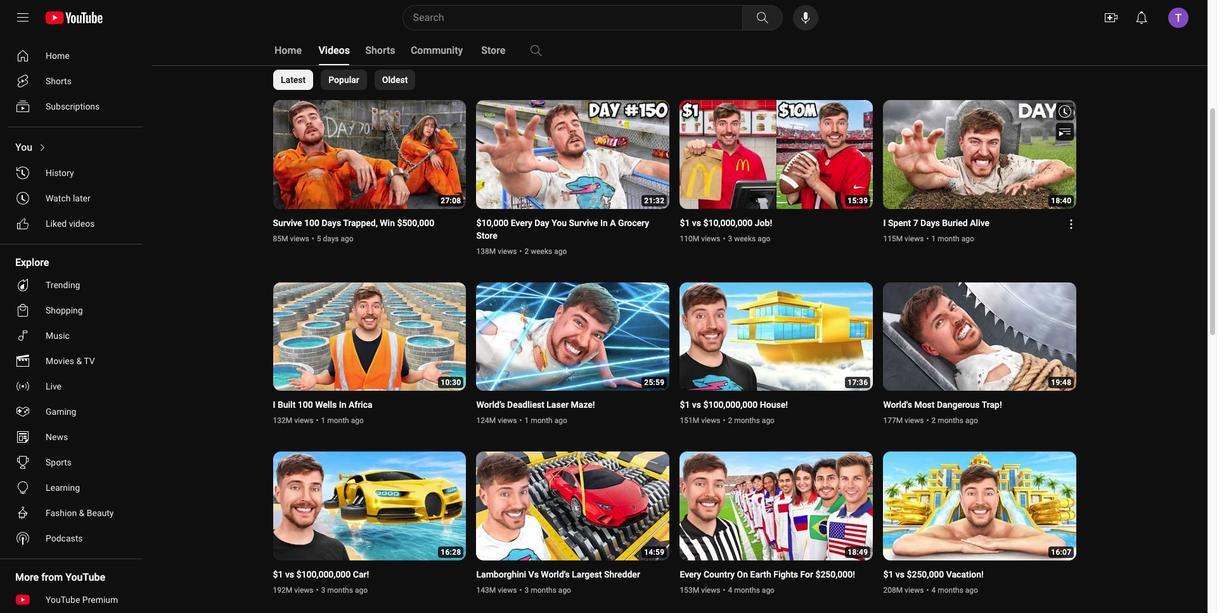 Task type: describe. For each thing, give the bounding box(es) containing it.
$500,000
[[397, 218, 435, 228]]

month for in
[[327, 417, 349, 426]]

day
[[535, 218, 550, 228]]

ago for job!
[[758, 234, 771, 243]]

10:30 link
[[273, 283, 466, 393]]

115m
[[884, 234, 903, 243]]

153m views
[[680, 586, 721, 595]]

1 horizontal spatial month
[[531, 417, 553, 426]]

explore
[[15, 257, 49, 269]]

$1 for $1 vs $250,000 vacation!
[[884, 570, 894, 580]]

10:30
[[441, 379, 461, 388]]

laser
[[547, 400, 569, 410]]

movies & tv
[[46, 356, 95, 367]]

153m
[[680, 586, 700, 595]]

vs for $1 vs $250,000 vacation!
[[896, 570, 905, 580]]

every inside $10,000 every day you survive in a grocery store
[[511, 218, 533, 228]]

sports
[[46, 458, 72, 468]]

days inside 'link'
[[322, 218, 341, 228]]

1 for in
[[321, 417, 325, 426]]

tab list containing latest
[[273, 70, 415, 90]]

17 minutes, 36 seconds element
[[848, 379, 868, 388]]

buried
[[942, 218, 968, 228]]

$1 vs $100,000,000 house! by mrbeast 151,862,865 views 2 months ago 17 minutes element
[[680, 399, 788, 412]]

$1 for $1 vs $10,000,000 job!
[[680, 218, 690, 228]]

4 months ago for earth
[[728, 586, 775, 595]]

3 for $100,000,000
[[321, 586, 325, 595]]

gaming
[[46, 407, 76, 417]]

car!
[[353, 570, 369, 580]]

$1 vs $100,000,000 house!
[[680, 400, 788, 410]]

18:40
[[1052, 196, 1072, 205]]

world's most dangerous trap! by mrbeast 177,831,113 views 2 months ago 19 minutes element
[[884, 399, 1002, 412]]

2 months ago for dangerous
[[932, 417, 978, 426]]

14:59
[[644, 548, 665, 557]]

months for vacation!
[[938, 586, 964, 595]]

19 minutes, 48 seconds element
[[1052, 379, 1072, 388]]

15 minutes, 39 seconds element
[[848, 196, 868, 205]]

you inside $10,000 every day you survive in a grocery store
[[552, 218, 567, 228]]

110m views
[[680, 234, 721, 243]]

27:08 link
[[273, 100, 466, 210]]

for
[[801, 570, 814, 580]]

ago for days
[[962, 234, 975, 243]]

ago for you
[[554, 247, 567, 256]]

110m
[[680, 234, 700, 243]]

$1 vs $100,000,000 car! by mrbeast 192,531,677 views 3 months ago 16 minutes element
[[273, 569, 369, 581]]

survive 100 days trapped, win $500,000
[[273, 218, 435, 228]]

month for buried
[[938, 234, 960, 243]]

$1 vs $250,000 vacation! link
[[884, 569, 984, 581]]

192m
[[273, 586, 292, 595]]

views for $1 vs $100,000,000 car!
[[294, 586, 314, 595]]

spent
[[888, 218, 911, 228]]

1 vertical spatial youtube
[[46, 595, 80, 606]]

fights
[[774, 570, 798, 580]]

views for $1 vs $10,000,000 job!
[[701, 234, 721, 243]]

18 minutes, 49 seconds element
[[848, 548, 868, 557]]

avatar image image
[[1169, 8, 1189, 28]]

& for beauty
[[79, 509, 85, 519]]

survive inside $10,000 every day you survive in a grocery store
[[569, 218, 598, 228]]

192m views
[[273, 586, 314, 595]]

i built 100 wells in africa
[[273, 400, 373, 410]]

vs for $1 vs $100,000,000 car!
[[285, 570, 294, 580]]

$10,000 every day you survive in a grocery store by mrbeast 138,148,242 views 2 weeks ago 21 minutes element
[[477, 217, 655, 242]]

$1 vs $10,000,000 job!
[[680, 218, 772, 228]]

0 vertical spatial store
[[482, 44, 506, 56]]

videos
[[319, 44, 350, 56]]

1 month ago for buried
[[932, 234, 975, 243]]

survive inside 'link'
[[273, 218, 302, 228]]

world's
[[477, 400, 505, 410]]

0 vertical spatial world's
[[884, 400, 912, 410]]

survive 100 days trapped, win $500,000 by mrbeast 85,705,255 views 5 days ago 27 minutes element
[[273, 217, 435, 229]]

months for earth
[[734, 586, 760, 595]]

watch
[[46, 193, 71, 204]]

months for trap!
[[938, 417, 964, 426]]

views for $1 vs $100,000,000 house!
[[701, 417, 721, 426]]

world's most dangerous trap!
[[884, 400, 1002, 410]]

liked
[[46, 219, 67, 229]]

every country on earth fights for $250,000! link
[[680, 569, 855, 581]]

oldest
[[382, 75, 408, 85]]

3 weeks ago
[[728, 234, 771, 243]]

143m
[[477, 586, 496, 595]]

208m views
[[884, 586, 924, 595]]

i for i built 100 wells in africa
[[273, 400, 276, 410]]

trap!
[[982, 400, 1002, 410]]

16:28 link
[[273, 452, 466, 562]]

views for world's deadliest laser maze!
[[498, 417, 517, 426]]

124m views
[[477, 417, 517, 426]]

liked videos
[[46, 219, 95, 229]]

115m views
[[884, 234, 924, 243]]

25 minutes, 59 seconds element
[[644, 379, 665, 388]]

i spent 7 days buried alive link
[[884, 217, 990, 229]]

fashion & beauty
[[46, 509, 114, 519]]

months for car!
[[327, 586, 353, 595]]

ago for vacation!
[[966, 586, 978, 595]]

ago for wells
[[351, 417, 364, 426]]

youtube premium
[[46, 595, 118, 606]]

1 vertical spatial world's
[[541, 570, 570, 580]]

25:59 link
[[477, 283, 670, 393]]

$1 vs $100,000,000 car!
[[273, 570, 369, 580]]

16:07
[[1052, 548, 1072, 557]]

weeks for $10,000,000
[[734, 234, 756, 243]]

views for lamborghini vs world's largest shredder
[[498, 586, 517, 595]]

100 inside 'link'
[[304, 218, 320, 228]]

177m views
[[884, 417, 924, 426]]

largest
[[572, 570, 602, 580]]

history
[[46, 168, 74, 178]]

124m
[[477, 417, 496, 426]]

2 for day
[[525, 247, 529, 256]]

1 for buried
[[932, 234, 936, 243]]

watch later
[[46, 193, 90, 204]]

10 minutes, 30 seconds element
[[441, 379, 461, 388]]

132m
[[273, 417, 292, 426]]

lamborghini vs world's largest shredder
[[477, 570, 640, 580]]

$1 vs $250,000 vacation! by mrbeast 208,523,632 views 4 months ago 16 minutes element
[[884, 569, 984, 581]]

$1 vs $100,000,000 house! link
[[680, 399, 788, 412]]

$1 vs $10,000,000 job! by mrbeast 110,516,335 views 3 weeks ago 15 minutes element
[[680, 217, 772, 229]]

0 horizontal spatial in
[[339, 400, 347, 410]]

views for survive 100 days trapped, win $500,000
[[290, 234, 309, 243]]

0 vertical spatial youtube
[[65, 572, 105, 584]]

most
[[915, 400, 935, 410]]

85m views
[[273, 234, 309, 243]]

dangerous
[[937, 400, 980, 410]]

$1 vs $250,000 vacation!
[[884, 570, 984, 580]]

1 horizontal spatial 1
[[525, 417, 529, 426]]

19:48
[[1052, 379, 1072, 388]]

vs for $1 vs $10,000,000 job!
[[692, 218, 701, 228]]

wells
[[315, 400, 337, 410]]

138m
[[477, 247, 496, 256]]

i built 100 wells in africa by mrbeast 132,427,862 views 1 month ago 10 minutes, 30 seconds element
[[273, 399, 373, 412]]

months for house!
[[734, 417, 760, 426]]

every country on earth fights for $250,000!
[[680, 570, 855, 580]]

africa
[[349, 400, 373, 410]]

$1 for $1 vs $100,000,000 house!
[[680, 400, 690, 410]]

job!
[[755, 218, 772, 228]]

18 minutes, 40 seconds element
[[1052, 196, 1072, 205]]

14 minutes, 59 seconds element
[[644, 548, 665, 557]]

$250,000!
[[816, 570, 855, 580]]

months for largest
[[531, 586, 557, 595]]

$250,000
[[907, 570, 944, 580]]

deadliest
[[507, 400, 545, 410]]

more
[[15, 572, 39, 584]]

18:49
[[848, 548, 868, 557]]

subscribe
[[400, 9, 439, 19]]

17:36
[[848, 379, 868, 388]]

world's deadliest laser maze!
[[477, 400, 595, 410]]

views for $1 vs $250,000 vacation!
[[905, 586, 924, 595]]

lamborghini vs world's largest shredder link
[[477, 569, 640, 581]]

& for tv
[[76, 356, 82, 367]]



Task type: vqa. For each thing, say whether or not it's contained in the screenshot.
Subscribe to your favorite channels to get notified about their latest videos.
no



Task type: locate. For each thing, give the bounding box(es) containing it.
home up the subscriptions
[[46, 51, 70, 61]]

1 horizontal spatial you
[[552, 218, 567, 228]]

151m views
[[680, 417, 721, 426]]

$1 up the "151m"
[[680, 400, 690, 410]]

4 down country
[[728, 586, 733, 595]]

views right the 85m
[[290, 234, 309, 243]]

3 months ago for world's
[[525, 586, 571, 595]]

views for i spent 7 days buried alive
[[905, 234, 924, 243]]

& left 'beauty'
[[79, 509, 85, 519]]

alive
[[970, 218, 990, 228]]

i left spent
[[884, 218, 886, 228]]

$1 vs $10,000,000 job! link
[[680, 217, 772, 229]]

0 horizontal spatial home
[[46, 51, 70, 61]]

19:48 link
[[884, 283, 1077, 393]]

1 vertical spatial you
[[552, 218, 567, 228]]

1 down 'i built 100 wells in africa' link
[[321, 417, 325, 426]]

$1 inside "link"
[[884, 570, 894, 580]]

1 3 months ago from the left
[[321, 586, 368, 595]]

1 horizontal spatial weeks
[[734, 234, 756, 243]]

world's deadliest laser maze! link
[[477, 399, 595, 412]]

1 vertical spatial every
[[680, 570, 702, 580]]

1 vertical spatial weeks
[[531, 247, 552, 256]]

$1 inside 'element'
[[680, 400, 690, 410]]

1 month ago for in
[[321, 417, 364, 426]]

2 days from the left
[[921, 218, 940, 228]]

shorts up oldest
[[365, 44, 395, 56]]

5 days ago
[[317, 234, 354, 243]]

views for i built 100 wells in africa
[[294, 417, 314, 426]]

$100,000,000 up 151m views
[[704, 400, 758, 410]]

watch later link
[[8, 186, 137, 211], [8, 186, 137, 211]]

months down $1 vs $100,000,000 house!
[[734, 417, 760, 426]]

ago down the job!
[[758, 234, 771, 243]]

days up days
[[322, 218, 341, 228]]

2 months ago down dangerous on the right bottom of page
[[932, 417, 978, 426]]

4 months ago down vacation!
[[932, 586, 978, 595]]

16 minutes, 28 seconds element
[[441, 548, 461, 557]]

2 months ago down $1 vs $100,000,000 house!
[[728, 417, 775, 426]]

gaming link
[[8, 400, 137, 425], [8, 400, 137, 425]]

1 horizontal spatial 4 months ago
[[932, 586, 978, 595]]

learning
[[46, 483, 80, 493]]

177m
[[884, 417, 903, 426]]

1 vertical spatial shorts
[[46, 76, 72, 86]]

2 horizontal spatial 3
[[728, 234, 733, 243]]

$1 up 192m at the bottom left
[[273, 570, 283, 580]]

tab list down subscribe
[[273, 35, 642, 66]]

ago for maze!
[[555, 417, 567, 426]]

16 minutes, 7 seconds element
[[1052, 548, 1072, 557]]

Subscribe text field
[[400, 9, 439, 19]]

0 vertical spatial shorts
[[365, 44, 395, 56]]

vs
[[529, 570, 539, 580]]

151m
[[680, 417, 700, 426]]

2
[[525, 247, 529, 256], [728, 417, 733, 426], [932, 417, 936, 426]]

2 horizontal spatial 2
[[932, 417, 936, 426]]

18:40 link
[[884, 100, 1077, 210]]

i spent 7 days buried alive by mrbeast 115,693,669 views 1 month ago 18 minutes element
[[884, 217, 990, 229]]

youtube down the more from youtube
[[46, 595, 80, 606]]

1 horizontal spatial every
[[680, 570, 702, 580]]

4 months ago down on
[[728, 586, 775, 595]]

trending link
[[8, 273, 137, 298], [8, 273, 137, 298]]

months down vacation!
[[938, 586, 964, 595]]

ago down lamborghini vs world's largest shredder
[[559, 586, 571, 595]]

1 tab list from the top
[[273, 35, 642, 66]]

2 horizontal spatial 1 month ago
[[932, 234, 975, 243]]

1 vertical spatial tab list
[[273, 70, 415, 90]]

1 horizontal spatial 4
[[932, 586, 936, 595]]

views
[[290, 234, 309, 243], [701, 234, 721, 243], [905, 234, 924, 243], [498, 247, 517, 256], [294, 417, 314, 426], [498, 417, 517, 426], [701, 417, 721, 426], [905, 417, 924, 426], [294, 586, 314, 595], [498, 586, 517, 595], [701, 586, 721, 595], [905, 586, 924, 595]]

1 horizontal spatial world's
[[884, 400, 912, 410]]

3 months ago for $100,000,000
[[321, 586, 368, 595]]

1 survive from the left
[[273, 218, 302, 228]]

subscribe button
[[390, 3, 450, 25]]

2 for $100,000,000
[[728, 417, 733, 426]]

21 minutes, 32 seconds element
[[644, 196, 665, 205]]

ago down house!
[[762, 417, 775, 426]]

community
[[411, 44, 463, 56]]

0 horizontal spatial i
[[273, 400, 276, 410]]

views for $10,000 every day you survive in a grocery store
[[498, 247, 517, 256]]

premium
[[82, 595, 118, 606]]

100
[[304, 218, 320, 228], [298, 400, 313, 410]]

4 months ago for vacation!
[[932, 586, 978, 595]]

27 minutes, 8 seconds element
[[441, 196, 461, 205]]

in
[[601, 218, 608, 228], [339, 400, 347, 410]]

0 horizontal spatial 4
[[728, 586, 733, 595]]

3 months ago
[[321, 586, 368, 595], [525, 586, 571, 595]]

2 2 months ago from the left
[[932, 417, 978, 426]]

movies
[[46, 356, 74, 367]]

shopping link
[[8, 298, 137, 323], [8, 298, 137, 323]]

1 horizontal spatial 3
[[525, 586, 529, 595]]

1 vertical spatial i
[[273, 400, 276, 410]]

15:39
[[848, 196, 868, 205]]

i left built
[[273, 400, 276, 410]]

store
[[482, 44, 506, 56], [477, 231, 498, 241]]

1 4 months ago from the left
[[728, 586, 775, 595]]

1 vertical spatial 100
[[298, 400, 313, 410]]

$10,000,000
[[704, 218, 753, 228]]

views down country
[[701, 586, 721, 595]]

world's right 'vs'
[[541, 570, 570, 580]]

month down buried
[[938, 234, 960, 243]]

1 horizontal spatial days
[[921, 218, 940, 228]]

0 vertical spatial $100,000,000
[[704, 400, 758, 410]]

videos
[[69, 219, 95, 229]]

store inside $10,000 every day you survive in a grocery store
[[477, 231, 498, 241]]

1 horizontal spatial $100,000,000
[[704, 400, 758, 410]]

every country on earth fights for $250,000! by mrbeast 153,178,989 views 4 months ago 18 minutes element
[[680, 569, 855, 581]]

0 vertical spatial you
[[15, 141, 32, 153]]

1 month ago down world's deadliest laser maze!
[[525, 417, 567, 426]]

3 months ago down lamborghini vs world's largest shredder link at the bottom
[[525, 586, 571, 595]]

1 vertical spatial $100,000,000
[[296, 570, 351, 580]]

popular
[[328, 75, 359, 85]]

youtube
[[65, 572, 105, 584], [46, 595, 80, 606]]

months down $1 vs $100,000,000 car! by mrbeast 192,531,677 views 3 months ago 16 minutes element
[[327, 586, 353, 595]]

1 horizontal spatial i
[[884, 218, 886, 228]]

4 months ago
[[728, 586, 775, 595], [932, 586, 978, 595]]

143m views
[[477, 586, 517, 595]]

4 for $250,000
[[932, 586, 936, 595]]

1 horizontal spatial 1 month ago
[[525, 417, 567, 426]]

ago for largest
[[559, 586, 571, 595]]

views right 192m at the bottom left
[[294, 586, 314, 595]]

views right the '110m'
[[701, 234, 721, 243]]

1 month ago down wells
[[321, 417, 364, 426]]

1 horizontal spatial shorts
[[365, 44, 395, 56]]

0 horizontal spatial you
[[15, 141, 32, 153]]

2 4 from the left
[[932, 586, 936, 595]]

& left tv
[[76, 356, 82, 367]]

lamborghini vs world's largest shredder by mrbeast 143,659,397 views 3 months ago 14 minutes, 59 seconds element
[[477, 569, 640, 581]]

0 vertical spatial 100
[[304, 218, 320, 228]]

tab list down the videos
[[273, 70, 415, 90]]

0 horizontal spatial world's
[[541, 570, 570, 580]]

21:32 link
[[477, 100, 670, 210]]

0 horizontal spatial 2 months ago
[[728, 417, 775, 426]]

7
[[914, 218, 919, 228]]

vs up 151m views
[[692, 400, 701, 410]]

views right the "151m"
[[701, 417, 721, 426]]

0 vertical spatial weeks
[[734, 234, 756, 243]]

survive left a
[[569, 218, 598, 228]]

ago down the "every country on earth fights for $250,000!" link on the right
[[762, 586, 775, 595]]

views right 124m
[[498, 417, 517, 426]]

ago for house!
[[762, 417, 775, 426]]

in left a
[[601, 218, 608, 228]]

vs up 110m views
[[692, 218, 701, 228]]

music
[[46, 331, 70, 341]]

0 horizontal spatial weeks
[[531, 247, 552, 256]]

views for world's most dangerous trap!
[[905, 417, 924, 426]]

$1 vs $100,000,000 car! link
[[273, 569, 369, 581]]

27:08
[[441, 196, 461, 205]]

win
[[380, 218, 395, 228]]

vs up 208m views
[[896, 570, 905, 580]]

132m views
[[273, 417, 314, 426]]

17:36 link
[[680, 283, 873, 393]]

2 horizontal spatial month
[[938, 234, 960, 243]]

1 month ago down buried
[[932, 234, 975, 243]]

world's most dangerous trap! link
[[884, 399, 1002, 412]]

weeks down day
[[531, 247, 552, 256]]

music link
[[8, 323, 137, 349], [8, 323, 137, 349]]

ago for car!
[[355, 586, 368, 595]]

month
[[938, 234, 960, 243], [327, 417, 349, 426], [531, 417, 553, 426]]

ago down alive
[[962, 234, 975, 243]]

youtube up youtube premium
[[65, 572, 105, 584]]

views down most
[[905, 417, 924, 426]]

0 vertical spatial in
[[601, 218, 608, 228]]

months down 'vs'
[[531, 586, 557, 595]]

100 up 5
[[304, 218, 320, 228]]

every left day
[[511, 218, 533, 228]]

0 horizontal spatial 2
[[525, 247, 529, 256]]

1 horizontal spatial 2
[[728, 417, 733, 426]]

1 2 months ago from the left
[[728, 417, 775, 426]]

1 month ago
[[932, 234, 975, 243], [321, 417, 364, 426], [525, 417, 567, 426]]

0 horizontal spatial every
[[511, 218, 533, 228]]

home up latest at the left top of page
[[275, 44, 302, 56]]

1 down deadliest on the left bottom
[[525, 417, 529, 426]]

weeks down $10,000,000
[[734, 234, 756, 243]]

2 tab list from the top
[[273, 70, 415, 90]]

more from youtube
[[15, 572, 105, 584]]

1 days from the left
[[322, 218, 341, 228]]

3 for $10,000,000
[[728, 234, 733, 243]]

1 vertical spatial &
[[79, 509, 85, 519]]

ago down dangerous on the right bottom of page
[[966, 417, 978, 426]]

0 vertical spatial every
[[511, 218, 533, 228]]

days
[[322, 218, 341, 228], [921, 218, 940, 228]]

shorts
[[365, 44, 395, 56], [46, 76, 72, 86]]

months down on
[[734, 586, 760, 595]]

0 vertical spatial i
[[884, 218, 886, 228]]

vs inside 'element'
[[692, 400, 701, 410]]

store down $10,000
[[477, 231, 498, 241]]

0 horizontal spatial days
[[322, 218, 341, 228]]

tab list containing home
[[273, 35, 642, 66]]

live
[[46, 382, 62, 392]]

0 horizontal spatial 1
[[321, 417, 325, 426]]

15:39 link
[[680, 100, 873, 210]]

vs for $1 vs $100,000,000 house!
[[692, 400, 701, 410]]

0 vertical spatial tab list
[[273, 35, 642, 66]]

0 horizontal spatial shorts
[[46, 76, 72, 86]]

4 for on
[[728, 586, 733, 595]]

3 months ago down the car!
[[321, 586, 368, 595]]

in right wells
[[339, 400, 347, 410]]

movies & tv link
[[8, 349, 137, 374], [8, 349, 137, 374]]

you link
[[8, 135, 137, 160], [8, 135, 137, 160]]

survive up 85m views
[[273, 218, 302, 228]]

$1 up 208m
[[884, 570, 894, 580]]

ago
[[341, 234, 354, 243], [758, 234, 771, 243], [962, 234, 975, 243], [554, 247, 567, 256], [351, 417, 364, 426], [555, 417, 567, 426], [762, 417, 775, 426], [966, 417, 978, 426], [355, 586, 368, 595], [559, 586, 571, 595], [762, 586, 775, 595], [966, 586, 978, 595]]

vacation!
[[947, 570, 984, 580]]

vs up 192m views
[[285, 570, 294, 580]]

ago down the car!
[[355, 586, 368, 595]]

3 down $10,000,000
[[728, 234, 733, 243]]

weeks for day
[[531, 247, 552, 256]]

ago for trapped,
[[341, 234, 354, 243]]

0 horizontal spatial survive
[[273, 218, 302, 228]]

days right 7
[[921, 218, 940, 228]]

built
[[278, 400, 296, 410]]

1 horizontal spatial 2 months ago
[[932, 417, 978, 426]]

3 down 'vs'
[[525, 586, 529, 595]]

$1 up the '110m'
[[680, 218, 690, 228]]

$100,000,000 inside 'element'
[[704, 400, 758, 410]]

ago for earth
[[762, 586, 775, 595]]

0 horizontal spatial 1 month ago
[[321, 417, 364, 426]]

Search text field
[[413, 10, 740, 26]]

1 vertical spatial in
[[339, 400, 347, 410]]

3 for world's
[[525, 586, 529, 595]]

2 4 months ago from the left
[[932, 586, 978, 595]]

survive 100 days trapped, win $500,000 link
[[273, 217, 435, 229]]

2 survive from the left
[[569, 218, 598, 228]]

store right community
[[482, 44, 506, 56]]

month down world's deadliest laser maze! by mrbeast 124,427,936 views 1 month ago 25 minutes element on the left bottom
[[531, 417, 553, 426]]

100 right built
[[298, 400, 313, 410]]

ago down $10,000 every day you survive in a grocery store
[[554, 247, 567, 256]]

85m
[[273, 234, 288, 243]]

world's deadliest laser maze! by mrbeast 124,427,936 views 1 month ago 25 minutes element
[[477, 399, 595, 412]]

2 months ago for $100,000,000
[[728, 417, 775, 426]]

from
[[41, 572, 63, 584]]

14:59 link
[[477, 452, 670, 562]]

months down dangerous on the right bottom of page
[[938, 417, 964, 426]]

3
[[728, 234, 733, 243], [321, 586, 325, 595], [525, 586, 529, 595]]

$100,000,000 for car!
[[296, 570, 351, 580]]

25:59
[[644, 379, 665, 388]]

on
[[737, 570, 748, 580]]

trending
[[46, 280, 80, 290]]

2 down $1 vs $100,000,000 house! by mrbeast 151,862,865 views 2 months ago 17 minutes 'element'
[[728, 417, 733, 426]]

0 horizontal spatial $100,000,000
[[296, 570, 351, 580]]

views right the 132m at the left bottom of the page
[[294, 417, 314, 426]]

views for every country on earth fights for $250,000!
[[701, 586, 721, 595]]

18:49 link
[[680, 452, 873, 562]]

later
[[73, 193, 90, 204]]

1 horizontal spatial survive
[[569, 218, 598, 228]]

vs inside "link"
[[896, 570, 905, 580]]

ago right days
[[341, 234, 354, 243]]

shredder
[[604, 570, 640, 580]]

world's up 177m
[[884, 400, 912, 410]]

in inside $10,000 every day you survive in a grocery store
[[601, 218, 608, 228]]

every up 153m
[[680, 570, 702, 580]]

1 4 from the left
[[728, 586, 733, 595]]

tab list
[[273, 35, 642, 66], [273, 70, 415, 90]]

subscriptions
[[46, 101, 100, 112]]

earth
[[751, 570, 772, 580]]

3 down $1 vs $100,000,000 car! by mrbeast 192,531,677 views 3 months ago 16 minutes element
[[321, 586, 325, 595]]

ago down laser
[[555, 417, 567, 426]]

0 vertical spatial &
[[76, 356, 82, 367]]

ago down the africa
[[351, 417, 364, 426]]

0 horizontal spatial 4 months ago
[[728, 586, 775, 595]]

2 3 months ago from the left
[[525, 586, 571, 595]]

2 weeks ago
[[525, 247, 567, 256]]

&
[[76, 356, 82, 367], [79, 509, 85, 519]]

views down 7
[[905, 234, 924, 243]]

days
[[323, 234, 339, 243]]

$100,000,000 for house!
[[704, 400, 758, 410]]

latest
[[281, 75, 305, 85]]

1 horizontal spatial home
[[275, 44, 302, 56]]

shorts up the subscriptions
[[46, 76, 72, 86]]

1 vertical spatial store
[[477, 231, 498, 241]]

None search field
[[380, 5, 785, 30]]

i for i spent 7 days buried alive
[[884, 218, 886, 228]]

1 down i spent 7 days buried alive link
[[932, 234, 936, 243]]

0 horizontal spatial 3 months ago
[[321, 586, 368, 595]]

4 down $1 vs $250,000 vacation! "link" at the bottom of page
[[932, 586, 936, 595]]

ago for trap!
[[966, 417, 978, 426]]

views down lamborghini
[[498, 586, 517, 595]]

16:28
[[441, 548, 461, 557]]

views right 138m
[[498, 247, 517, 256]]

$1 for $1 vs $100,000,000 car!
[[273, 570, 283, 580]]

2 right 138m views
[[525, 247, 529, 256]]

ago down vacation!
[[966, 586, 978, 595]]

views down $250,000 on the bottom
[[905, 586, 924, 595]]

2 down world's most dangerous trap!
[[932, 417, 936, 426]]

2 for dangerous
[[932, 417, 936, 426]]

2 horizontal spatial 1
[[932, 234, 936, 243]]

$100,000,000 up 192m views
[[296, 570, 351, 580]]

0 horizontal spatial 3
[[321, 586, 325, 595]]

$10,000
[[477, 218, 509, 228]]

fashion
[[46, 509, 77, 519]]

0 horizontal spatial month
[[327, 417, 349, 426]]

beauty
[[87, 509, 114, 519]]

country
[[704, 570, 735, 580]]

1 horizontal spatial 3 months ago
[[525, 586, 571, 595]]

1 horizontal spatial in
[[601, 218, 608, 228]]

podcasts
[[46, 534, 83, 544]]

month down wells
[[327, 417, 349, 426]]



